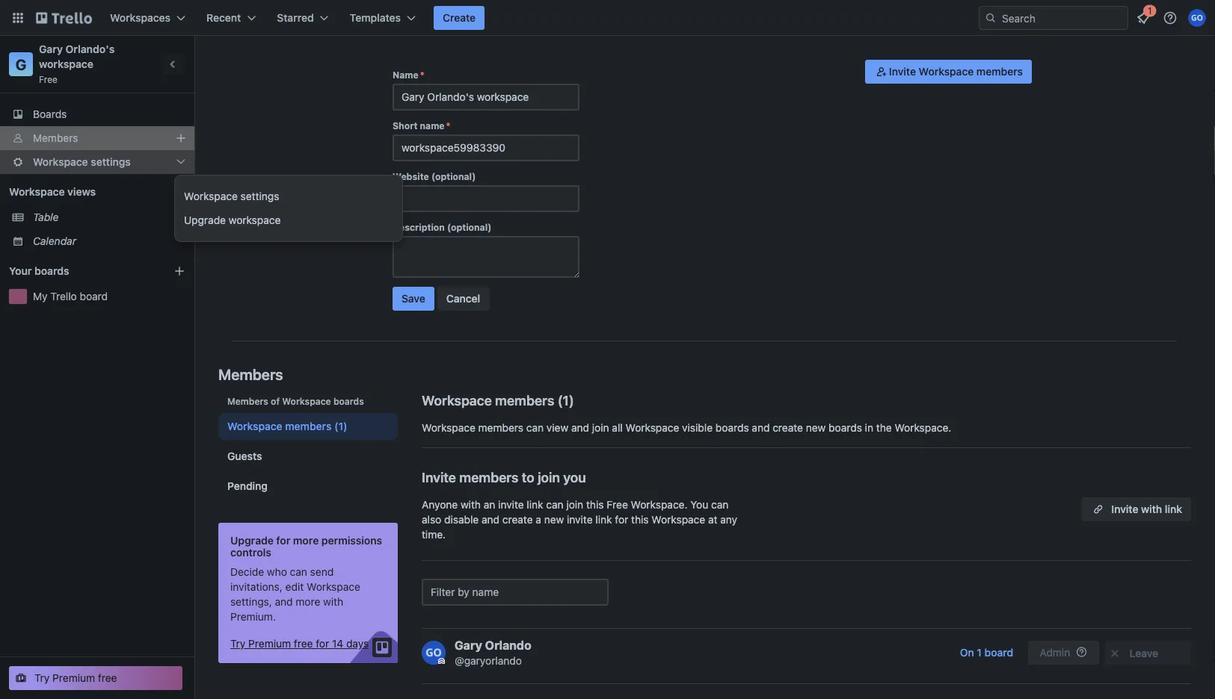 Task type: vqa. For each thing, say whether or not it's contained in the screenshot.
invitations,
yes



Task type: describe. For each thing, give the bounding box(es) containing it.
on 1 board link
[[951, 642, 1022, 665]]

view
[[547, 422, 568, 434]]

name
[[393, 70, 418, 80]]

0 vertical spatial this
[[586, 499, 604, 511]]

invite workspace members button
[[865, 60, 1032, 84]]

organizationdetailform element
[[393, 69, 579, 317]]

0 horizontal spatial link
[[527, 499, 543, 511]]

workspace inside gary orlando's workspace free
[[39, 58, 93, 70]]

gary for orlando
[[455, 639, 482, 653]]

calendar
[[33, 235, 76, 247]]

invite workspace members
[[889, 65, 1023, 78]]

your
[[9, 265, 32, 277]]

(optional) for website (optional)
[[431, 171, 476, 182]]

guests
[[227, 450, 262, 463]]

workspace members can view and join all workspace visible boards and create new boards in the workspace.
[[422, 422, 951, 434]]

Search field
[[997, 7, 1128, 29]]

settings,
[[230, 596, 272, 609]]

send
[[310, 566, 334, 579]]

workspace inside upgrade for more permissions controls decide who can send invitations, edit workspace settings, and more with premium.
[[307, 581, 360, 594]]

upgrade for more permissions controls decide who can send invitations, edit workspace settings, and more with premium.
[[230, 535, 382, 624]]

orlando's
[[65, 43, 115, 55]]

try premium free
[[34, 673, 117, 685]]

boards right visible
[[715, 422, 749, 434]]

search image
[[985, 12, 997, 24]]

table link
[[33, 210, 185, 225]]

save button
[[393, 287, 434, 311]]

description (optional)
[[393, 222, 491, 233]]

name
[[420, 120, 445, 131]]

to
[[522, 470, 534, 486]]

of
[[271, 396, 280, 407]]

for inside 'button'
[[316, 638, 329, 651]]

also
[[422, 514, 441, 526]]

anyone
[[422, 499, 458, 511]]

g link
[[9, 52, 33, 76]]

invite for invite with link
[[1111, 504, 1138, 516]]

try premium free for 14 days button
[[230, 637, 369, 652]]

my trello board link
[[33, 289, 185, 304]]

leave
[[1130, 648, 1158, 660]]

1 horizontal spatial link
[[595, 514, 612, 526]]

in
[[865, 422, 873, 434]]

my trello board
[[33, 290, 108, 303]]

upgrade for upgrade for more permissions controls decide who can send invitations, edit workspace settings, and more with premium.
[[230, 535, 274, 547]]

premium for try premium free
[[52, 673, 95, 685]]

2 vertical spatial members
[[227, 396, 268, 407]]

)
[[569, 393, 574, 409]]

table
[[33, 211, 59, 224]]

premium for try premium free for 14 days
[[248, 638, 291, 651]]

workspace. inside anyone with an invite link can join this free workspace. you can also disable and create a new invite link for this workspace at any time.
[[631, 499, 688, 511]]

1 horizontal spatial invite
[[567, 514, 593, 526]]

website
[[393, 171, 429, 182]]

invitations,
[[230, 581, 283, 594]]

(optional) for description (optional)
[[447, 222, 491, 233]]

invite for invite workspace members
[[889, 65, 916, 78]]

pending link
[[218, 473, 398, 500]]

guests link
[[218, 443, 398, 470]]

workspace views
[[9, 186, 96, 198]]

this member is an admin of this workspace. image
[[438, 659, 445, 665]]

name *
[[393, 70, 424, 80]]

any
[[720, 514, 737, 526]]

1 horizontal spatial workspace members
[[422, 393, 554, 409]]

boards link
[[0, 102, 194, 126]]

upgrade workspace
[[184, 214, 281, 227]]

for inside anyone with an invite link can join this free workspace. you can also disable and create a new invite link for this workspace at any time.
[[615, 514, 628, 526]]

you
[[690, 499, 708, 511]]

my
[[33, 290, 48, 303]]

invite for invite members to join you
[[422, 470, 456, 486]]

0 vertical spatial more
[[293, 535, 319, 547]]

starred button
[[268, 6, 338, 30]]

boards left in
[[829, 422, 862, 434]]

templates
[[350, 12, 401, 24]]

decide
[[230, 566, 264, 579]]

gary orlando @garyorlando
[[455, 639, 531, 668]]

pending
[[227, 480, 268, 493]]

with for anyone
[[461, 499, 481, 511]]

cancel
[[446, 293, 480, 305]]

upgrade workspace link
[[175, 209, 420, 233]]

workspace settings inside "dropdown button"
[[33, 156, 131, 168]]

g
[[15, 55, 26, 73]]

gary orlando (garyorlando) image
[[1188, 9, 1206, 27]]

gary orlando's workspace link
[[39, 43, 117, 70]]

edit
[[285, 581, 304, 594]]

1 vertical spatial join
[[538, 470, 560, 486]]

boards up the my
[[34, 265, 69, 277]]

on 1 board
[[960, 647, 1013, 659]]

you
[[563, 470, 586, 486]]

members link
[[0, 126, 194, 150]]

try premium free for 14 days
[[230, 638, 369, 651]]

who
[[267, 566, 287, 579]]

free inside gary orlando's workspace free
[[39, 74, 58, 84]]

trello
[[50, 290, 77, 303]]

free inside anyone with an invite link can join this free workspace. you can also disable and create a new invite link for this workspace at any time.
[[607, 499, 628, 511]]

workspaces
[[110, 12, 171, 24]]

create
[[443, 12, 476, 24]]

gary for orlando's
[[39, 43, 63, 55]]

try for try premium free
[[34, 673, 50, 685]]

1 vertical spatial *
[[446, 120, 450, 131]]

recent
[[206, 12, 241, 24]]

1 vertical spatial workspace settings
[[184, 190, 279, 203]]

(1)
[[334, 421, 347, 433]]

invite members to join you
[[422, 470, 586, 486]]

0 vertical spatial create
[[773, 422, 803, 434]]

website (optional)
[[393, 171, 476, 182]]

1 horizontal spatial this
[[631, 514, 649, 526]]

0 vertical spatial members
[[33, 132, 78, 144]]

free for try premium free
[[98, 673, 117, 685]]

add board image
[[173, 265, 185, 277]]

anyone with an invite link can join this free workspace. you can also disable and create a new invite link for this workspace at any time.
[[422, 499, 737, 541]]

views
[[67, 186, 96, 198]]

workspaces button
[[101, 6, 194, 30]]

0 horizontal spatial workspace members
[[227, 421, 332, 433]]

all
[[612, 422, 623, 434]]

workspace navigation collapse icon image
[[163, 54, 184, 75]]

an
[[484, 499, 495, 511]]

workspace settings button
[[0, 150, 194, 174]]

back to home image
[[36, 6, 92, 30]]

can down you
[[546, 499, 564, 511]]

save
[[402, 293, 425, 305]]

permissions
[[321, 535, 382, 547]]



Task type: locate. For each thing, give the bounding box(es) containing it.
can up at
[[711, 499, 729, 511]]

visible
[[682, 422, 713, 434]]

board for on 1 board
[[984, 647, 1013, 659]]

0 horizontal spatial new
[[544, 514, 564, 526]]

for inside upgrade for more permissions controls decide who can send invitations, edit workspace settings, and more with premium.
[[276, 535, 290, 547]]

join left all
[[592, 422, 609, 434]]

0 horizontal spatial sm image
[[874, 64, 889, 79]]

1 vertical spatial new
[[544, 514, 564, 526]]

1 notification image
[[1134, 9, 1152, 27]]

with for invite
[[1141, 504, 1162, 516]]

1 vertical spatial workspace
[[229, 214, 281, 227]]

1 horizontal spatial with
[[461, 499, 481, 511]]

1 horizontal spatial sm image
[[1107, 647, 1122, 662]]

0 vertical spatial (optional)
[[431, 171, 476, 182]]

0 horizontal spatial 1
[[563, 393, 569, 409]]

workspace members
[[422, 393, 554, 409], [227, 421, 332, 433]]

0 horizontal spatial board
[[80, 290, 108, 303]]

try inside the try premium free button
[[34, 673, 50, 685]]

templates button
[[341, 6, 425, 30]]

1 vertical spatial free
[[98, 673, 117, 685]]

1 vertical spatial for
[[276, 535, 290, 547]]

your boards with 1 items element
[[9, 262, 151, 280]]

0 horizontal spatial free
[[39, 74, 58, 84]]

workspace settings link
[[175, 185, 420, 209]]

more up send
[[293, 535, 319, 547]]

1 vertical spatial (optional)
[[447, 222, 491, 233]]

premium inside button
[[52, 673, 95, 685]]

starred
[[277, 12, 314, 24]]

2 vertical spatial join
[[566, 499, 583, 511]]

invite with link button
[[1081, 498, 1191, 522]]

members up invite members to join you
[[478, 422, 523, 434]]

workspace settings up upgrade workspace
[[184, 190, 279, 203]]

workspace members down of
[[227, 421, 332, 433]]

workspace down 'orlando's'
[[39, 58, 93, 70]]

and down an
[[482, 514, 500, 526]]

new left in
[[806, 422, 826, 434]]

can up edit
[[290, 566, 307, 579]]

more down edit
[[296, 596, 320, 609]]

gary inside gary orlando @garyorlando
[[455, 639, 482, 653]]

2 horizontal spatial with
[[1141, 504, 1162, 516]]

0 horizontal spatial free
[[98, 673, 117, 685]]

gary right g
[[39, 43, 63, 55]]

upgrade inside upgrade for more permissions controls decide who can send invitations, edit workspace settings, and more with premium.
[[230, 535, 274, 547]]

workspace settings down members link
[[33, 156, 131, 168]]

free inside button
[[98, 673, 117, 685]]

leave link
[[1105, 642, 1191, 665]]

0 horizontal spatial workspace settings
[[33, 156, 131, 168]]

1 horizontal spatial for
[[316, 638, 329, 651]]

1 vertical spatial board
[[984, 647, 1013, 659]]

and right view
[[571, 422, 589, 434]]

with
[[461, 499, 481, 511], [1141, 504, 1162, 516], [323, 596, 343, 609]]

short name *
[[393, 120, 450, 131]]

workspace inside upgrade workspace link
[[229, 214, 281, 227]]

orlando
[[485, 639, 531, 653]]

settings up upgrade workspace
[[241, 190, 279, 203]]

free inside 'button'
[[294, 638, 313, 651]]

boards
[[34, 265, 69, 277], [333, 396, 364, 407], [715, 422, 749, 434], [829, 422, 862, 434]]

( 1 )
[[557, 393, 574, 409]]

0 horizontal spatial settings
[[91, 156, 131, 168]]

sm image inside invite workspace members button
[[874, 64, 889, 79]]

1 horizontal spatial gary
[[455, 639, 482, 653]]

workspace inside "dropdown button"
[[33, 156, 88, 168]]

1 horizontal spatial workspace.
[[895, 422, 951, 434]]

0 horizontal spatial invite
[[422, 470, 456, 486]]

invite right an
[[498, 499, 524, 511]]

0 vertical spatial invite
[[498, 499, 524, 511]]

days
[[346, 638, 369, 651]]

workspace
[[919, 65, 974, 78], [33, 156, 88, 168], [9, 186, 65, 198], [184, 190, 238, 203], [422, 393, 492, 409], [282, 396, 331, 407], [227, 421, 282, 433], [422, 422, 475, 434], [625, 422, 679, 434], [652, 514, 705, 526], [307, 581, 360, 594]]

0 vertical spatial upgrade
[[184, 214, 226, 227]]

at
[[708, 514, 717, 526]]

create button
[[434, 6, 485, 30]]

upgrade
[[184, 214, 226, 227], [230, 535, 274, 547]]

with inside "invite with link" button
[[1141, 504, 1162, 516]]

1 vertical spatial workspace members
[[227, 421, 332, 433]]

1 vertical spatial gary
[[455, 639, 482, 653]]

1 horizontal spatial 1
[[977, 647, 982, 659]]

and down edit
[[275, 596, 293, 609]]

boards up (1)
[[333, 396, 364, 407]]

1 vertical spatial more
[[296, 596, 320, 609]]

1 horizontal spatial upgrade
[[230, 535, 274, 547]]

new inside anyone with an invite link can join this free workspace. you can also disable and create a new invite link for this workspace at any time.
[[544, 514, 564, 526]]

on
[[960, 647, 974, 659]]

members inside button
[[976, 65, 1023, 78]]

0 vertical spatial free
[[39, 74, 58, 84]]

0 vertical spatial *
[[420, 70, 424, 80]]

settings inside "dropdown button"
[[91, 156, 131, 168]]

0 horizontal spatial create
[[502, 514, 533, 526]]

1 vertical spatial try
[[34, 673, 50, 685]]

board for my trello board
[[80, 290, 108, 303]]

the
[[876, 422, 892, 434]]

0 horizontal spatial upgrade
[[184, 214, 226, 227]]

1 horizontal spatial free
[[294, 638, 313, 651]]

1 horizontal spatial new
[[806, 422, 826, 434]]

members down members of workspace boards
[[285, 421, 332, 433]]

board inside "link"
[[984, 647, 1013, 659]]

board right on at the right of the page
[[984, 647, 1013, 659]]

and inside upgrade for more permissions controls decide who can send invitations, edit workspace settings, and more with premium.
[[275, 596, 293, 609]]

0 vertical spatial settings
[[91, 156, 131, 168]]

with inside anyone with an invite link can join this free workspace. you can also disable and create a new invite link for this workspace at any time.
[[461, 499, 481, 511]]

Filter by name text field
[[422, 579, 609, 606]]

with inside upgrade for more permissions controls decide who can send invitations, edit workspace settings, and more with premium.
[[323, 596, 343, 609]]

1 for (
[[563, 393, 569, 409]]

create inside anyone with an invite link can join this free workspace. you can also disable and create a new invite link for this workspace at any time.
[[502, 514, 533, 526]]

0 horizontal spatial this
[[586, 499, 604, 511]]

0 vertical spatial try
[[230, 638, 246, 651]]

members up an
[[459, 470, 519, 486]]

0 vertical spatial workspace members
[[422, 393, 554, 409]]

settings down members link
[[91, 156, 131, 168]]

2 vertical spatial for
[[316, 638, 329, 651]]

and
[[571, 422, 589, 434], [752, 422, 770, 434], [482, 514, 500, 526], [275, 596, 293, 609]]

1 vertical spatial sm image
[[1107, 647, 1122, 662]]

0 horizontal spatial workspace
[[39, 58, 93, 70]]

0 vertical spatial sm image
[[874, 64, 889, 79]]

join down you
[[566, 499, 583, 511]]

members up of
[[218, 366, 283, 383]]

free
[[39, 74, 58, 84], [607, 499, 628, 511]]

time.
[[422, 529, 446, 541]]

premium
[[248, 638, 291, 651], [52, 673, 95, 685]]

1 inside "link"
[[977, 647, 982, 659]]

description
[[393, 222, 445, 233]]

workspace.
[[895, 422, 951, 434], [631, 499, 688, 511]]

join inside anyone with an invite link can join this free workspace. you can also disable and create a new invite link for this workspace at any time.
[[566, 499, 583, 511]]

primary element
[[0, 0, 1215, 36]]

try premium free button
[[9, 667, 182, 691]]

admin
[[1040, 647, 1070, 659]]

0 horizontal spatial premium
[[52, 673, 95, 685]]

gary up @garyorlando
[[455, 639, 482, 653]]

workspace inside anyone with an invite link can join this free workspace. you can also disable and create a new invite link for this workspace at any time.
[[652, 514, 705, 526]]

1 vertical spatial upgrade
[[230, 535, 274, 547]]

0 horizontal spatial *
[[420, 70, 424, 80]]

can inside upgrade for more permissions controls decide who can send invitations, edit workspace settings, and more with premium.
[[290, 566, 307, 579]]

0 vertical spatial workspace.
[[895, 422, 951, 434]]

1 horizontal spatial join
[[566, 499, 583, 511]]

1 vertical spatial settings
[[241, 190, 279, 203]]

0 horizontal spatial gary
[[39, 43, 63, 55]]

a
[[536, 514, 541, 526]]

0 vertical spatial board
[[80, 290, 108, 303]]

new
[[806, 422, 826, 434], [544, 514, 564, 526]]

0 horizontal spatial join
[[538, 470, 560, 486]]

gary orlando's workspace free
[[39, 43, 117, 84]]

0 horizontal spatial for
[[276, 535, 290, 547]]

0 vertical spatial join
[[592, 422, 609, 434]]

1 up view
[[563, 393, 569, 409]]

for
[[615, 514, 628, 526], [276, 535, 290, 547], [316, 638, 329, 651]]

1 vertical spatial invite
[[567, 514, 593, 526]]

try for try premium free for 14 days
[[230, 638, 246, 651]]

recent button
[[197, 6, 265, 30]]

members down search icon
[[976, 65, 1023, 78]]

0 horizontal spatial with
[[323, 596, 343, 609]]

0 vertical spatial gary
[[39, 43, 63, 55]]

(
[[557, 393, 563, 409]]

invite right a
[[567, 514, 593, 526]]

new right a
[[544, 514, 564, 526]]

and right visible
[[752, 422, 770, 434]]

(optional) right description
[[447, 222, 491, 233]]

1 vertical spatial invite
[[422, 470, 456, 486]]

1 right on at the right of the page
[[977, 647, 982, 659]]

members left (
[[495, 393, 554, 409]]

1 horizontal spatial free
[[607, 499, 628, 511]]

gary
[[39, 43, 63, 55], [455, 639, 482, 653]]

workspace members left (
[[422, 393, 554, 409]]

this
[[586, 499, 604, 511], [631, 514, 649, 526]]

1 vertical spatial premium
[[52, 673, 95, 685]]

workspace. left the 'you'
[[631, 499, 688, 511]]

14
[[332, 638, 343, 651]]

workspace inside button
[[919, 65, 974, 78]]

sm image
[[874, 64, 889, 79], [1107, 647, 1122, 662]]

(optional) right website
[[431, 171, 476, 182]]

1 horizontal spatial premium
[[248, 638, 291, 651]]

2 horizontal spatial invite
[[1111, 504, 1138, 516]]

sm image for invite workspace members button
[[874, 64, 889, 79]]

join right to
[[538, 470, 560, 486]]

2 horizontal spatial for
[[615, 514, 628, 526]]

upgrade up add board image
[[184, 214, 226, 227]]

workspace. right the
[[895, 422, 951, 434]]

None text field
[[393, 135, 579, 162], [393, 236, 579, 278], [393, 135, 579, 162], [393, 236, 579, 278]]

1 horizontal spatial invite
[[889, 65, 916, 78]]

create
[[773, 422, 803, 434], [502, 514, 533, 526]]

invite with link
[[1111, 504, 1182, 516]]

0 horizontal spatial try
[[34, 673, 50, 685]]

upgrade up decide
[[230, 535, 274, 547]]

calendar link
[[33, 234, 185, 249]]

0 vertical spatial invite
[[889, 65, 916, 78]]

0 horizontal spatial workspace.
[[631, 499, 688, 511]]

1 horizontal spatial *
[[446, 120, 450, 131]]

invite
[[498, 499, 524, 511], [567, 514, 593, 526]]

your boards
[[9, 265, 69, 277]]

upgrade for upgrade workspace
[[184, 214, 226, 227]]

@garyorlando
[[455, 655, 522, 668]]

members left of
[[227, 396, 268, 407]]

can
[[526, 422, 544, 434], [546, 499, 564, 511], [711, 499, 729, 511], [290, 566, 307, 579]]

gary inside gary orlando's workspace free
[[39, 43, 63, 55]]

1 horizontal spatial settings
[[241, 190, 279, 203]]

link inside button
[[1165, 504, 1182, 516]]

1 horizontal spatial board
[[984, 647, 1013, 659]]

members down "boards"
[[33, 132, 78, 144]]

sm image inside "leave" link
[[1107, 647, 1122, 662]]

and inside anyone with an invite link can join this free workspace. you can also disable and create a new invite link for this workspace at any time.
[[482, 514, 500, 526]]

link
[[527, 499, 543, 511], [1165, 504, 1182, 516], [595, 514, 612, 526]]

board
[[80, 290, 108, 303], [984, 647, 1013, 659]]

invite
[[889, 65, 916, 78], [422, 470, 456, 486], [1111, 504, 1138, 516]]

* right the name
[[446, 120, 450, 131]]

1
[[563, 393, 569, 409], [977, 647, 982, 659]]

free for try premium free for 14 days
[[294, 638, 313, 651]]

2 horizontal spatial link
[[1165, 504, 1182, 516]]

0 vertical spatial new
[[806, 422, 826, 434]]

board down your boards with 1 items element
[[80, 290, 108, 303]]

0 vertical spatial workspace settings
[[33, 156, 131, 168]]

controls
[[230, 547, 271, 559]]

0 vertical spatial workspace
[[39, 58, 93, 70]]

1 vertical spatial members
[[218, 366, 283, 383]]

*
[[420, 70, 424, 80], [446, 120, 450, 131]]

short
[[393, 120, 418, 131]]

boards
[[33, 108, 67, 120]]

try inside "try premium free for 14 days" 'button'
[[230, 638, 246, 651]]

None text field
[[393, 84, 579, 111], [393, 185, 579, 212], [393, 84, 579, 111], [393, 185, 579, 212]]

1 vertical spatial free
[[607, 499, 628, 511]]

0 vertical spatial 1
[[563, 393, 569, 409]]

1 for on
[[977, 647, 982, 659]]

1 vertical spatial create
[[502, 514, 533, 526]]

0 vertical spatial premium
[[248, 638, 291, 651]]

premium.
[[230, 611, 276, 624]]

disable
[[444, 514, 479, 526]]

workspace down workspace settings link
[[229, 214, 281, 227]]

1 vertical spatial workspace.
[[631, 499, 688, 511]]

members of workspace boards
[[227, 396, 364, 407]]

open information menu image
[[1163, 10, 1178, 25]]

1 horizontal spatial workspace settings
[[184, 190, 279, 203]]

1 horizontal spatial workspace
[[229, 214, 281, 227]]

2 horizontal spatial join
[[592, 422, 609, 434]]

members
[[33, 132, 78, 144], [218, 366, 283, 383], [227, 396, 268, 407]]

admin button
[[1028, 642, 1099, 665]]

0 vertical spatial for
[[615, 514, 628, 526]]

premium inside 'button'
[[248, 638, 291, 651]]

can left view
[[526, 422, 544, 434]]

sm image for "leave" link
[[1107, 647, 1122, 662]]

* right name
[[420, 70, 424, 80]]



